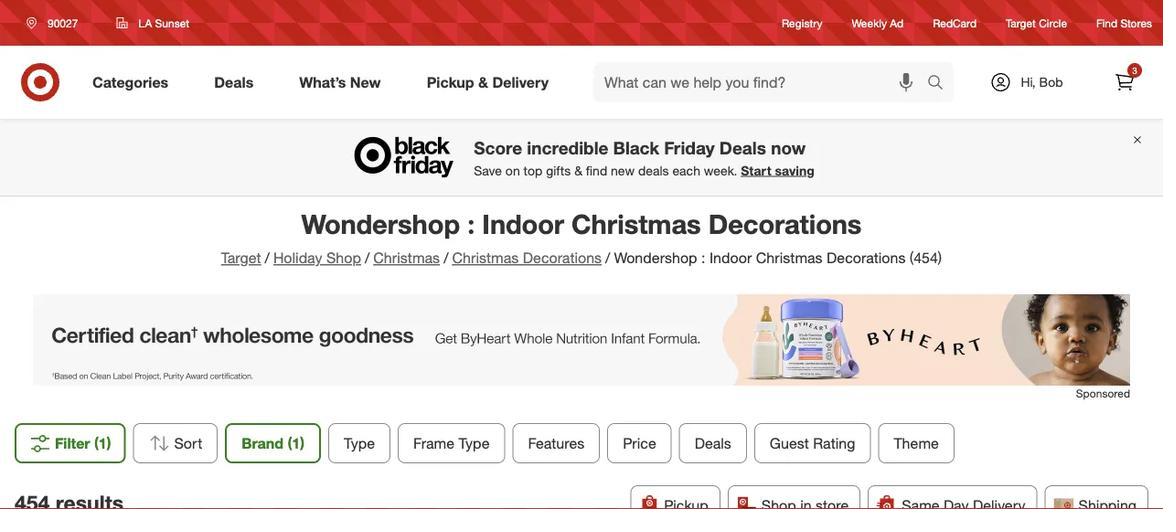 Task type: locate. For each thing, give the bounding box(es) containing it.
start
[[741, 163, 772, 179]]

1 horizontal spatial wondershop
[[614, 249, 698, 267]]

weekly
[[852, 16, 888, 30]]

/
[[265, 249, 270, 267], [365, 249, 370, 267], [444, 249, 449, 267], [606, 249, 611, 267]]

saving
[[776, 163, 815, 179]]

search
[[920, 75, 964, 93]]

/ right christmas decorations link
[[606, 249, 611, 267]]

target inside target circle "link"
[[1007, 16, 1037, 30]]

&
[[479, 73, 489, 91], [575, 163, 583, 179]]

what's new
[[299, 73, 381, 91]]

0 horizontal spatial type
[[344, 435, 375, 452]]

1 vertical spatial indoor
[[710, 249, 752, 267]]

0 horizontal spatial indoor
[[483, 208, 565, 240]]

1 vertical spatial target
[[221, 249, 261, 267]]

4 / from the left
[[606, 249, 611, 267]]

0 vertical spatial deals
[[214, 73, 254, 91]]

wondershop
[[302, 208, 460, 240], [614, 249, 698, 267]]

type right frame
[[459, 435, 490, 452]]

target link
[[221, 249, 261, 267]]

/ right target link
[[265, 249, 270, 267]]

3
[[1133, 65, 1138, 76]]

each
[[673, 163, 701, 179]]

& right pickup at the left top of the page
[[479, 73, 489, 91]]

1 horizontal spatial &
[[575, 163, 583, 179]]

indoor
[[483, 208, 565, 240], [710, 249, 752, 267]]

2 type from the left
[[459, 435, 490, 452]]

registry link
[[782, 15, 823, 31]]

deals right 'price'
[[695, 435, 732, 452]]

friday
[[665, 137, 715, 158]]

on
[[506, 163, 520, 179]]

(1) inside filter (1) button
[[94, 435, 111, 452]]

& left the find
[[575, 163, 583, 179]]

weekly ad link
[[852, 15, 904, 31]]

1 horizontal spatial (1)
[[288, 435, 305, 452]]

3 / from the left
[[444, 249, 449, 267]]

price button
[[608, 424, 672, 464]]

/ right christmas link
[[444, 249, 449, 267]]

0 vertical spatial wondershop
[[302, 208, 460, 240]]

guest rating button
[[755, 424, 871, 464]]

target
[[1007, 16, 1037, 30], [221, 249, 261, 267]]

90027
[[48, 16, 78, 30]]

0 horizontal spatial target
[[221, 249, 261, 267]]

decorations up advertisement region
[[523, 249, 602, 267]]

deals
[[214, 73, 254, 91], [720, 137, 767, 158], [695, 435, 732, 452]]

: down save
[[468, 208, 475, 240]]

2 / from the left
[[365, 249, 370, 267]]

theme button
[[879, 424, 955, 464]]

wondershop down deals
[[614, 249, 698, 267]]

target inside wondershop : indoor christmas decorations target / holiday shop / christmas / christmas decorations / wondershop : indoor christmas decorations (454)
[[221, 249, 261, 267]]

indoor up christmas decorations link
[[483, 208, 565, 240]]

/ right the shop
[[365, 249, 370, 267]]

type
[[344, 435, 375, 452], [459, 435, 490, 452]]

score incredible black friday deals now save on top gifts & find new deals each week. start saving
[[474, 137, 815, 179]]

deals for the deals button
[[695, 435, 732, 452]]

1 vertical spatial &
[[575, 163, 583, 179]]

(1) right filter at bottom
[[94, 435, 111, 452]]

find
[[586, 163, 608, 179]]

deals button
[[680, 424, 747, 464]]

0 horizontal spatial :
[[468, 208, 475, 240]]

: down week.
[[702, 249, 706, 267]]

1 type from the left
[[344, 435, 375, 452]]

0 vertical spatial &
[[479, 73, 489, 91]]

target circle link
[[1007, 15, 1068, 31]]

holiday
[[273, 249, 323, 267]]

christmas decorations link
[[452, 249, 602, 267]]

(454)
[[910, 249, 943, 267]]

decorations left the (454)
[[827, 249, 906, 267]]

black
[[614, 137, 660, 158]]

what's
[[299, 73, 346, 91]]

0 horizontal spatial (1)
[[94, 435, 111, 452]]

deals inside button
[[695, 435, 732, 452]]

2 vertical spatial deals
[[695, 435, 732, 452]]

(1) right brand
[[288, 435, 305, 452]]

pickup & delivery link
[[411, 62, 572, 102]]

christmas right the shop
[[374, 249, 440, 267]]

advertisement region
[[33, 295, 1131, 386]]

guest rating
[[770, 435, 856, 452]]

1 horizontal spatial :
[[702, 249, 706, 267]]

deals up start
[[720, 137, 767, 158]]

wondershop up christmas link
[[302, 208, 460, 240]]

2 (1) from the left
[[288, 435, 305, 452]]

registry
[[782, 16, 823, 30]]

(1)
[[94, 435, 111, 452], [288, 435, 305, 452]]

decorations
[[709, 208, 862, 240], [523, 249, 602, 267], [827, 249, 906, 267]]

1 vertical spatial :
[[702, 249, 706, 267]]

0 horizontal spatial &
[[479, 73, 489, 91]]

christmas down new at the right top
[[572, 208, 701, 240]]

target left holiday
[[221, 249, 261, 267]]

0 vertical spatial target
[[1007, 16, 1037, 30]]

what's new link
[[284, 62, 404, 102]]

target left circle at the top right of the page
[[1007, 16, 1037, 30]]

1 vertical spatial deals
[[720, 137, 767, 158]]

features
[[528, 435, 585, 452]]

new
[[611, 163, 635, 179]]

decorations down 'saving'
[[709, 208, 862, 240]]

1 (1) from the left
[[94, 435, 111, 452]]

bob
[[1040, 74, 1064, 90]]

0 horizontal spatial wondershop
[[302, 208, 460, 240]]

0 vertical spatial :
[[468, 208, 475, 240]]

christmas
[[572, 208, 701, 240], [374, 249, 440, 267], [452, 249, 519, 267], [757, 249, 823, 267]]

type left frame
[[344, 435, 375, 452]]

indoor down week.
[[710, 249, 752, 267]]

filter (1) button
[[15, 424, 126, 464]]

1 horizontal spatial type
[[459, 435, 490, 452]]

deals left what's
[[214, 73, 254, 91]]

search button
[[920, 62, 964, 106]]

:
[[468, 208, 475, 240], [702, 249, 706, 267]]

redcard
[[934, 16, 977, 30]]

0 vertical spatial indoor
[[483, 208, 565, 240]]

1 horizontal spatial target
[[1007, 16, 1037, 30]]

ad
[[891, 16, 904, 30]]

type button
[[329, 424, 391, 464]]



Task type: vqa. For each thing, say whether or not it's contained in the screenshot.
add to cart button
no



Task type: describe. For each thing, give the bounding box(es) containing it.
type inside frame type button
[[459, 435, 490, 452]]

new
[[350, 73, 381, 91]]

categories
[[92, 73, 169, 91]]

deals inside score incredible black friday deals now save on top gifts & find new deals each week. start saving
[[720, 137, 767, 158]]

now
[[772, 137, 806, 158]]

wondershop : indoor christmas decorations target / holiday shop / christmas / christmas decorations / wondershop : indoor christmas decorations (454)
[[221, 208, 943, 267]]

hi,
[[1022, 74, 1036, 90]]

filter (1)
[[55, 435, 111, 452]]

guest
[[770, 435, 810, 452]]

brand (1)
[[242, 435, 305, 452]]

la sunset
[[139, 16, 189, 30]]

1 / from the left
[[265, 249, 270, 267]]

christmas right christmas link
[[452, 249, 519, 267]]

filter
[[55, 435, 90, 452]]

gifts
[[546, 163, 571, 179]]

find stores link
[[1097, 15, 1153, 31]]

What can we help you find? suggestions appear below search field
[[594, 62, 932, 102]]

stores
[[1121, 16, 1153, 30]]

pickup
[[427, 73, 474, 91]]

categories link
[[77, 62, 191, 102]]

frame type
[[414, 435, 490, 452]]

hi, bob
[[1022, 74, 1064, 90]]

90027 button
[[15, 6, 97, 39]]

rating
[[814, 435, 856, 452]]

sort
[[174, 435, 202, 452]]

la sunset button
[[105, 6, 201, 39]]

(1) for filter (1)
[[94, 435, 111, 452]]

save
[[474, 163, 502, 179]]

delivery
[[493, 73, 549, 91]]

sponsored
[[1077, 387, 1131, 401]]

3 link
[[1105, 62, 1146, 102]]

& inside score incredible black friday deals now save on top gifts & find new deals each week. start saving
[[575, 163, 583, 179]]

find stores
[[1097, 16, 1153, 30]]

sunset
[[155, 16, 189, 30]]

theme
[[894, 435, 940, 452]]

1 vertical spatial wondershop
[[614, 249, 698, 267]]

shop
[[327, 249, 361, 267]]

(1) for brand (1)
[[288, 435, 305, 452]]

score
[[474, 137, 523, 158]]

features button
[[513, 424, 600, 464]]

circle
[[1040, 16, 1068, 30]]

weekly ad
[[852, 16, 904, 30]]

price
[[623, 435, 657, 452]]

type inside type button
[[344, 435, 375, 452]]

1 horizontal spatial indoor
[[710, 249, 752, 267]]

holiday shop link
[[273, 249, 361, 267]]

top
[[524, 163, 543, 179]]

sort button
[[133, 424, 218, 464]]

deals for deals link
[[214, 73, 254, 91]]

target circle
[[1007, 16, 1068, 30]]

christmas link
[[374, 249, 440, 267]]

pickup & delivery
[[427, 73, 549, 91]]

frame
[[414, 435, 455, 452]]

week.
[[704, 163, 738, 179]]

deals
[[639, 163, 669, 179]]

deals link
[[199, 62, 277, 102]]

la
[[139, 16, 152, 30]]

frame type button
[[398, 424, 505, 464]]

redcard link
[[934, 15, 977, 31]]

brand
[[242, 435, 284, 452]]

christmas down 'saving'
[[757, 249, 823, 267]]

incredible
[[527, 137, 609, 158]]

find
[[1097, 16, 1118, 30]]



